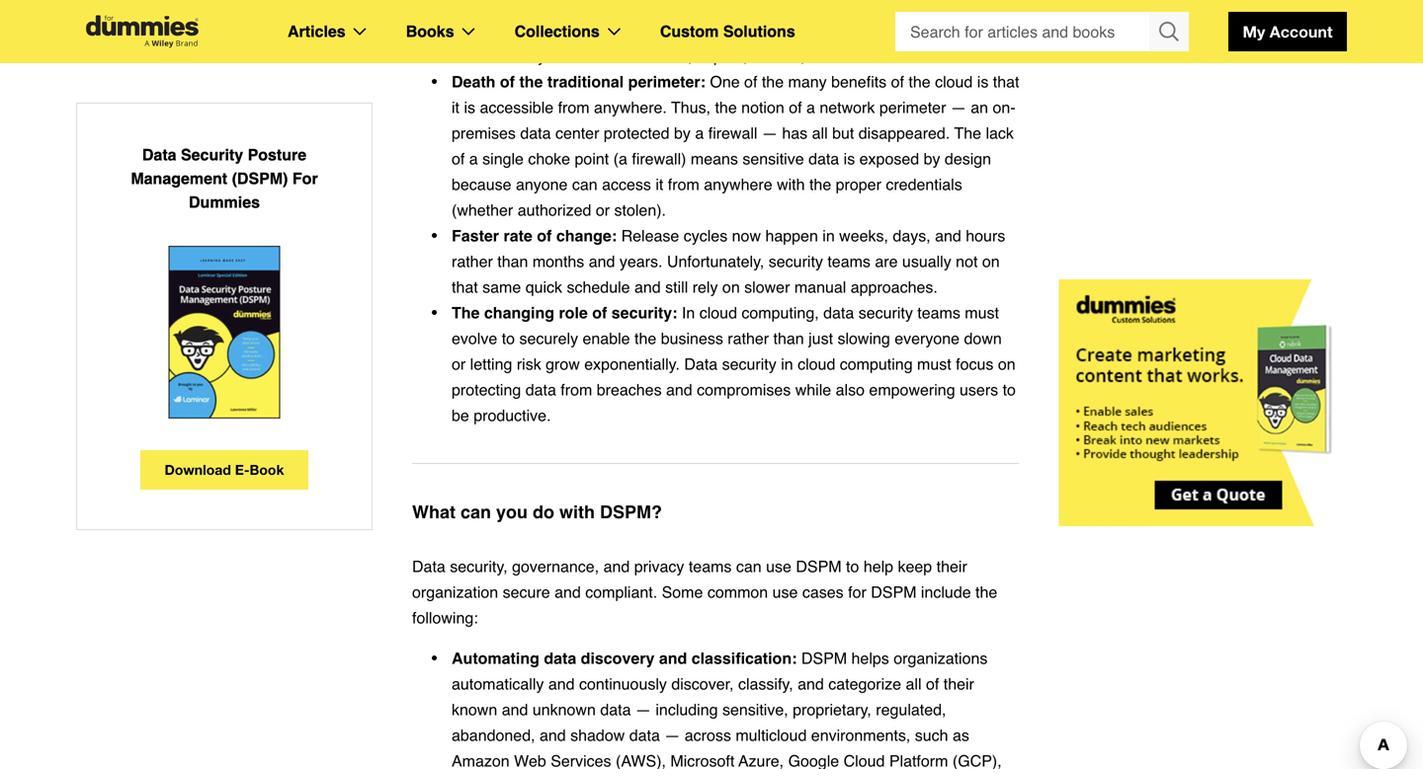 Task type: vqa. For each thing, say whether or not it's contained in the screenshot.
Able
no



Task type: locate. For each thing, give the bounding box(es) containing it.
2 vertical spatial or
[[452, 355, 466, 374]]

1 horizontal spatial traditional
[[699, 0, 768, 14]]

0 vertical spatial use
[[766, 558, 792, 576]]

data
[[142, 146, 176, 164], [684, 355, 718, 374], [412, 558, 446, 576]]

all
[[812, 124, 828, 142], [906, 676, 922, 694]]

—
[[951, 98, 966, 117], [762, 124, 778, 142], [635, 701, 651, 720], [664, 727, 680, 745]]

cloud up while
[[798, 355, 836, 374]]

0 horizontal spatial a
[[469, 150, 478, 168]]

shadow
[[570, 727, 625, 745]]

1 horizontal spatial must
[[917, 355, 952, 374]]

security down happen
[[769, 253, 823, 271]]

0 vertical spatial can
[[572, 175, 598, 194]]

1 horizontal spatial data
[[412, 558, 446, 576]]

and down automatically
[[502, 701, 528, 720]]

open article categories image
[[354, 28, 366, 36]]

1 vertical spatial data
[[684, 355, 718, 374]]

and down governance,
[[555, 584, 581, 602]]

Search for articles and books text field
[[895, 12, 1151, 51]]

1 vertical spatial all
[[906, 676, 922, 694]]

are up approaches.
[[875, 253, 898, 271]]

than
[[497, 253, 528, 271], [773, 330, 804, 348]]

1 vertical spatial rather
[[728, 330, 769, 348]]

2 vertical spatial a
[[469, 150, 478, 168]]

with up every
[[512, 21, 540, 40]]

copied,
[[697, 47, 748, 65]]

2 horizontal spatial can
[[736, 558, 762, 576]]

0 vertical spatial their
[[937, 558, 967, 576]]

0 vertical spatial with
[[512, 21, 540, 40]]

one
[[710, 73, 740, 91]]

some
[[662, 584, 703, 602]]

change:
[[556, 227, 617, 245]]

0 horizontal spatial in
[[781, 355, 793, 374]]

with
[[512, 21, 540, 40], [777, 175, 805, 194], [559, 503, 595, 523]]

1 horizontal spatial all
[[906, 676, 922, 694]]

1 horizontal spatial the
[[954, 124, 981, 142]]

discover,
[[671, 676, 734, 694]]

the
[[545, 21, 567, 40], [519, 73, 543, 91], [762, 73, 784, 91], [909, 73, 931, 91], [715, 98, 737, 117], [809, 175, 831, 194], [635, 330, 657, 348], [976, 584, 998, 602]]

2 vertical spatial dspm
[[801, 650, 847, 668]]

— left has
[[762, 124, 778, 142]]

1 vertical spatial can
[[461, 503, 491, 523]]

means
[[691, 150, 738, 168]]

0 horizontal spatial traditional
[[547, 73, 624, 91]]

0 vertical spatial that
[[993, 73, 1019, 91]]

can left you
[[461, 503, 491, 523]]

a down thus,
[[695, 124, 704, 142]]

1 horizontal spatial can
[[572, 175, 598, 194]]

(dspm)
[[232, 170, 288, 188]]

be down protecting
[[452, 407, 469, 425]]

teams down weeks,
[[828, 253, 871, 271]]

traditional
[[699, 0, 768, 14], [547, 73, 624, 91]]

data for can
[[412, 558, 446, 576]]

on right "not"
[[982, 253, 1000, 271]]

0 horizontal spatial keep
[[452, 21, 486, 40]]

0 vertical spatial than
[[497, 253, 528, 271]]

data
[[772, 0, 803, 14], [584, 47, 615, 65], [520, 124, 551, 142], [809, 150, 839, 168], [823, 304, 854, 322], [526, 381, 556, 399], [544, 650, 576, 668], [600, 701, 631, 720], [629, 727, 660, 745]]

google
[[788, 753, 839, 770]]

so
[[770, 21, 787, 40]]

0 vertical spatial by
[[674, 124, 691, 142]]

.
[[589, 0, 593, 14]]

1 vertical spatial it
[[656, 175, 664, 194]]

2 vertical spatial can
[[736, 558, 762, 576]]

happen
[[765, 227, 818, 245]]

can inside one of the many benefits of the cloud is that it is accessible from anywhere. thus, the notion of a network perimeter — an on- premises data center protected by a firewall — has all but disappeared. the lack of a single choke point (a firewall) means sensitive data is exposed by design because anyone can access it from anywhere with the proper credentials (whether authorized or stolen).
[[572, 175, 598, 194]]

on right focus
[[998, 355, 1016, 374]]

all up regulated,
[[906, 676, 922, 694]]

0 vertical spatial teams
[[828, 253, 871, 271]]

security inside 'release cycles now happen in weeks, days, and hours rather than months and years. unfortunately, security teams are usually not on that same quick schedule and still rely on slower manual approaches.'
[[769, 253, 823, 271]]

unable
[[953, 0, 1001, 14]]

death of the traditional perimeter:
[[452, 73, 710, 91]]

anyone
[[516, 175, 568, 194]]

the
[[954, 124, 981, 142], [452, 304, 480, 322]]

1 horizontal spatial are
[[926, 0, 949, 14]]

1 vertical spatial a
[[695, 124, 704, 142]]

keep up scratch
[[452, 21, 486, 40]]

1 vertical spatial cloud
[[699, 304, 737, 322]]

with inside . unfortunately, traditional data security controls are unable to keep up with the dynamic movement of data, so they must be configured from scratch every time data is created, copied, shared, or moved.
[[512, 21, 540, 40]]

one of the many benefits of the cloud is that it is accessible from anywhere. thus, the notion of a network perimeter — an on- premises data center protected by a firewall — has all but disappeared. the lack of a single choke point (a firewall) means sensitive data is exposed by design because anyone can access it from anywhere with the proper credentials (whether authorized or stolen).
[[452, 73, 1019, 219]]

with inside one of the many benefits of the cloud is that it is accessible from anywhere. thus, the notion of a network perimeter — an on- premises data center protected by a firewall — has all but disappeared. the lack of a single choke point (a firewall) means sensitive data is exposed by design because anyone can access it from anywhere with the proper credentials (whether authorized or stolen).
[[777, 175, 805, 194]]

on
[[982, 253, 1000, 271], [722, 278, 740, 297], [998, 355, 1016, 374]]

are inside 'release cycles now happen in weeks, days, and hours rather than months and years. unfortunately, security teams are usually not on that same quick schedule and still rely on slower manual approaches.'
[[875, 253, 898, 271]]

cloud
[[844, 753, 885, 770]]

logo image
[[76, 15, 209, 48]]

classification:
[[692, 650, 797, 668]]

of right rate
[[537, 227, 552, 245]]

slower
[[744, 278, 790, 297]]

2 horizontal spatial cloud
[[935, 73, 973, 91]]

they
[[791, 21, 821, 40]]

2 horizontal spatial or
[[809, 47, 823, 65]]

2 vertical spatial cloud
[[798, 355, 836, 374]]

or inside one of the many benefits of the cloud is that it is accessible from anywhere. thus, the notion of a network perimeter — an on- premises data center protected by a firewall — has all but disappeared. the lack of a single choke point (a firewall) means sensitive data is exposed by design because anyone can access it from anywhere with the proper credentials (whether authorized or stolen).
[[596, 201, 610, 219]]

1 horizontal spatial it
[[656, 175, 664, 194]]

to right unable
[[1005, 0, 1018, 14]]

0 horizontal spatial data
[[142, 146, 176, 164]]

is down open collections list image
[[620, 47, 631, 65]]

must down everyone
[[917, 355, 952, 374]]

is
[[620, 47, 631, 65], [977, 73, 989, 91], [464, 98, 475, 117], [844, 150, 855, 168]]

than down rate
[[497, 253, 528, 271]]

by up credentials
[[924, 150, 940, 168]]

a up because
[[469, 150, 478, 168]]

benefits
[[831, 73, 887, 91]]

be inside . unfortunately, traditional data security controls are unable to keep up with the dynamic movement of data, so they must be configured from scratch every time data is created, copied, shared, or moved.
[[864, 21, 882, 40]]

their
[[937, 558, 967, 576], [944, 676, 974, 694]]

0 horizontal spatial the
[[452, 304, 480, 322]]

2 horizontal spatial with
[[777, 175, 805, 194]]

while
[[795, 381, 831, 399]]

and up security:
[[635, 278, 661, 297]]

1 horizontal spatial than
[[773, 330, 804, 348]]

group
[[895, 12, 1189, 51]]

0 horizontal spatial than
[[497, 253, 528, 271]]

— left an
[[951, 98, 966, 117]]

unfortunately,
[[598, 0, 695, 14], [667, 253, 764, 271]]

1 horizontal spatial or
[[596, 201, 610, 219]]

firewall
[[708, 124, 758, 142]]

in inside in cloud computing, data security teams must evolve to securely enable the business rather than just slowing everyone down or letting risk grow exponentially. data security in cloud computing must focus on protecting data from breaches and compromises while also empowering users to be productive.
[[781, 355, 793, 374]]

unknown
[[533, 701, 596, 720]]

0 vertical spatial dspm
[[796, 558, 842, 576]]

than down "computing,"
[[773, 330, 804, 348]]

from down "grow"
[[561, 381, 592, 399]]

helps
[[852, 650, 889, 668]]

0 horizontal spatial that
[[452, 278, 478, 297]]

keep inside 'data security, governance, and privacy teams can use dspm to help keep their organization secure and compliant. some common use cases for dspm include the following:'
[[898, 558, 932, 576]]

sensitive
[[743, 150, 804, 168]]

1 vertical spatial their
[[944, 676, 974, 694]]

data up (aws),
[[629, 727, 660, 745]]

1 horizontal spatial teams
[[828, 253, 871, 271]]

0 vertical spatial or
[[809, 47, 823, 65]]

teams inside 'data security, governance, and privacy teams can use dspm to help keep their organization secure and compliant. some common use cases for dspm include the following:'
[[689, 558, 732, 576]]

exponentially.
[[584, 355, 680, 374]]

of up accessible
[[500, 73, 515, 91]]

1 vertical spatial keep
[[898, 558, 932, 576]]

from inside in cloud computing, data security teams must evolve to securely enable the business rather than just slowing everyone down or letting risk grow exponentially. data security in cloud computing must focus on protecting data from breaches and compromises while also empowering users to be productive.
[[561, 381, 592, 399]]

1 horizontal spatial keep
[[898, 558, 932, 576]]

open collections list image
[[608, 28, 621, 36]]

to right users
[[1003, 381, 1016, 399]]

be down controls
[[864, 21, 882, 40]]

0 horizontal spatial rather
[[452, 253, 493, 271]]

their down the organizations
[[944, 676, 974, 694]]

cases
[[802, 584, 844, 602]]

dspm left helps
[[801, 650, 847, 668]]

the up design
[[954, 124, 981, 142]]

web
[[514, 753, 546, 770]]

that inside 'release cycles now happen in weeks, days, and hours rather than months and years. unfortunately, security teams are usually not on that same quick schedule and still rely on slower manual approaches.'
[[452, 278, 478, 297]]

2 horizontal spatial a
[[807, 98, 815, 117]]

keep
[[452, 21, 486, 40], [898, 558, 932, 576]]

categorize
[[829, 676, 901, 694]]

0 vertical spatial it
[[452, 98, 460, 117]]

the down security:
[[635, 330, 657, 348]]

the right include
[[976, 584, 998, 602]]

of up copied,
[[713, 21, 726, 40]]

1 vertical spatial that
[[452, 278, 478, 297]]

approaches.
[[851, 278, 938, 297]]

cloud down rely
[[699, 304, 737, 322]]

1 horizontal spatial cloud
[[798, 355, 836, 374]]

created,
[[635, 47, 693, 65]]

release
[[621, 227, 679, 245]]

2 horizontal spatial must
[[965, 304, 999, 322]]

1 horizontal spatial by
[[924, 150, 940, 168]]

0 vertical spatial are
[[926, 0, 949, 14]]

data up so
[[772, 0, 803, 14]]

to left help
[[846, 558, 859, 576]]

1 vertical spatial dspm
[[871, 584, 917, 602]]

teams for their
[[689, 558, 732, 576]]

is down but
[[844, 150, 855, 168]]

articles
[[288, 22, 346, 41]]

1 horizontal spatial rather
[[728, 330, 769, 348]]

2 vertical spatial on
[[998, 355, 1016, 374]]

data up management
[[142, 146, 176, 164]]

the up evolve
[[452, 304, 480, 322]]

0 vertical spatial must
[[825, 21, 860, 40]]

scratch
[[452, 47, 503, 65]]

0 vertical spatial all
[[812, 124, 828, 142]]

microsoft
[[671, 753, 735, 770]]

0 horizontal spatial it
[[452, 98, 460, 117]]

custom solutions link
[[660, 19, 795, 44]]

1 vertical spatial or
[[596, 201, 610, 219]]

collections
[[515, 22, 600, 41]]

following:
[[412, 609, 478, 628]]

1 horizontal spatial that
[[993, 73, 1019, 91]]

0 horizontal spatial teams
[[689, 558, 732, 576]]

that up on-
[[993, 73, 1019, 91]]

2 vertical spatial data
[[412, 558, 446, 576]]

a down many
[[807, 98, 815, 117]]

my account
[[1243, 22, 1333, 41]]

teams inside in cloud computing, data security teams must evolve to securely enable the business rather than just slowing everyone down or letting risk grow exponentially. data security in cloud computing must focus on protecting data from breaches and compromises while also empowering users to be productive.
[[917, 304, 961, 322]]

rather
[[452, 253, 493, 271], [728, 330, 769, 348]]

. unfortunately, traditional data security controls are unable to keep up with the dynamic movement of data, so they must be configured from scratch every time data is created, copied, shared, or moved.
[[452, 0, 1018, 65]]

data inside 'data security, governance, and privacy teams can use dspm to help keep their organization secure and compliant. some common use cases for dspm include the following:'
[[412, 558, 446, 576]]

their inside dspm helps organizations automatically and continuously discover, classify, and categorize all of their known and unknown data — including sensitive, proprietary, regulated, abandoned, and shadow data — across multicloud environments, such as amazon web services (aws), microsoft azure, google cloud platform (g
[[944, 676, 974, 694]]

that left "same"
[[452, 278, 478, 297]]

their up include
[[937, 558, 967, 576]]

data down "business"
[[684, 355, 718, 374]]

dspm?
[[600, 503, 662, 523]]

security up they
[[807, 0, 862, 14]]

traditional down time
[[547, 73, 624, 91]]

for
[[292, 170, 318, 188]]

use up common
[[766, 558, 792, 576]]

are up configured
[[926, 0, 949, 14]]

the inside one of the many benefits of the cloud is that it is accessible from anywhere. thus, the notion of a network perimeter — an on- premises data center protected by a firewall — has all but disappeared. the lack of a single choke point (a firewall) means sensitive data is exposed by design because anyone can access it from anywhere with the proper credentials (whether authorized or stolen).
[[954, 124, 981, 142]]

0 vertical spatial keep
[[452, 21, 486, 40]]

open book categories image
[[462, 28, 475, 36]]

dspm down help
[[871, 584, 917, 602]]

shared,
[[752, 47, 805, 65]]

0 horizontal spatial by
[[674, 124, 691, 142]]

traditional up custom solutions on the top of page
[[699, 0, 768, 14]]

1 horizontal spatial in
[[823, 227, 835, 245]]

1 vertical spatial traditional
[[547, 73, 624, 91]]

release cycles now happen in weeks, days, and hours rather than months and years. unfortunately, security teams are usually not on that same quick schedule and still rely on slower manual approaches.
[[452, 227, 1005, 297]]

single
[[482, 150, 524, 168]]

or inside . unfortunately, traditional data security controls are unable to keep up with the dynamic movement of data, so they must be configured from scratch every time data is created, copied, shared, or moved.
[[809, 47, 823, 65]]

0 vertical spatial cloud
[[935, 73, 973, 91]]

download e-book
[[165, 462, 284, 478]]

of right one
[[744, 73, 757, 91]]

must up the down
[[965, 304, 999, 322]]

1 horizontal spatial with
[[559, 503, 595, 523]]

all inside dspm helps organizations automatically and continuously discover, classify, and categorize all of their known and unknown data — including sensitive, proprietary, regulated, abandoned, and shadow data — across multicloud environments, such as amazon web services (aws), microsoft azure, google cloud platform (g
[[906, 676, 922, 694]]

rather down "computing,"
[[728, 330, 769, 348]]

0 horizontal spatial with
[[512, 21, 540, 40]]

0 vertical spatial data
[[142, 146, 176, 164]]

custom solutions
[[660, 22, 795, 41]]

common
[[708, 584, 768, 602]]

dspm inside dspm helps organizations automatically and continuously discover, classify, and categorize all of their known and unknown data — including sensitive, proprietary, regulated, abandoned, and shadow data — across multicloud environments, such as amazon web services (aws), microsoft azure, google cloud platform (g
[[801, 650, 847, 668]]

1 vertical spatial the
[[452, 304, 480, 322]]

computing
[[840, 355, 913, 374]]

than inside 'release cycles now happen in weeks, days, and hours rather than months and years. unfortunately, security teams are usually not on that same quick schedule and still rely on slower manual approaches.'
[[497, 253, 528, 271]]

2 horizontal spatial data
[[684, 355, 718, 374]]

data inside data security posture management (dspm) for dummies
[[142, 146, 176, 164]]

compliant.
[[585, 584, 657, 602]]

their inside 'data security, governance, and privacy teams can use dspm to help keep their organization secure and compliant. some common use cases for dspm include the following:'
[[937, 558, 967, 576]]

1 vertical spatial are
[[875, 253, 898, 271]]

or up change:
[[596, 201, 610, 219]]

data up organization
[[412, 558, 446, 576]]

focus
[[956, 355, 994, 374]]

2 vertical spatial must
[[917, 355, 952, 374]]

as
[[953, 727, 969, 745]]

teams up everyone
[[917, 304, 961, 322]]

data up 'unknown' on the bottom left
[[544, 650, 576, 668]]

0 vertical spatial be
[[864, 21, 882, 40]]

1 vertical spatial unfortunately,
[[667, 253, 764, 271]]

0 horizontal spatial or
[[452, 355, 466, 374]]

is down death on the left
[[464, 98, 475, 117]]

can down point
[[572, 175, 598, 194]]

on right rely
[[722, 278, 740, 297]]

2 horizontal spatial teams
[[917, 304, 961, 322]]

0 vertical spatial traditional
[[699, 0, 768, 14]]

security down approaches.
[[859, 304, 913, 322]]

1 vertical spatial than
[[773, 330, 804, 348]]

with right do
[[559, 503, 595, 523]]

0 horizontal spatial cloud
[[699, 304, 737, 322]]

1 vertical spatial teams
[[917, 304, 961, 322]]

the up time
[[545, 21, 567, 40]]

use left cases
[[773, 584, 798, 602]]

dynamic
[[571, 21, 630, 40]]

protected
[[604, 124, 670, 142]]

by down thus,
[[674, 124, 691, 142]]

rather down faster
[[452, 253, 493, 271]]

or inside in cloud computing, data security teams must evolve to securely enable the business rather than just slowing everyone down or letting risk grow exponentially. data security in cloud computing must focus on protecting data from breaches and compromises while also empowering users to be productive.
[[452, 355, 466, 374]]

0 vertical spatial on
[[982, 253, 1000, 271]]

keep right help
[[898, 558, 932, 576]]

still
[[665, 278, 688, 297]]

to inside . unfortunately, traditional data security controls are unable to keep up with the dynamic movement of data, so they must be configured from scratch every time data is created, copied, shared, or moved.
[[1005, 0, 1018, 14]]

unfortunately, inside 'release cycles now happen in weeks, days, and hours rather than months and years. unfortunately, security teams are usually not on that same quick schedule and still rely on slower manual approaches.'
[[667, 253, 764, 271]]

securely
[[519, 330, 578, 348]]

must up moved.
[[825, 21, 860, 40]]

in left weeks,
[[823, 227, 835, 245]]

0 horizontal spatial are
[[875, 253, 898, 271]]

environments,
[[811, 727, 911, 745]]

2 vertical spatial teams
[[689, 558, 732, 576]]

protecting
[[452, 381, 521, 399]]

security
[[807, 0, 862, 14], [769, 253, 823, 271], [859, 304, 913, 322], [722, 355, 777, 374]]

all left but
[[812, 124, 828, 142]]

a
[[807, 98, 815, 117], [695, 124, 704, 142], [469, 150, 478, 168]]

1 horizontal spatial be
[[864, 21, 882, 40]]

authorized
[[518, 201, 591, 219]]

it down death on the left
[[452, 98, 460, 117]]

of up because
[[452, 150, 465, 168]]

1 vertical spatial must
[[965, 304, 999, 322]]

0 horizontal spatial must
[[825, 21, 860, 40]]

or up many
[[809, 47, 823, 65]]

unfortunately, inside . unfortunately, traditional data security controls are unable to keep up with the dynamic movement of data, so they must be configured from scratch every time data is created, copied, shared, or moved.
[[598, 0, 695, 14]]

0 vertical spatial a
[[807, 98, 815, 117]]

0 vertical spatial the
[[954, 124, 981, 142]]

automating
[[452, 650, 540, 668]]

or down evolve
[[452, 355, 466, 374]]

just
[[809, 330, 833, 348]]

1 vertical spatial in
[[781, 355, 793, 374]]

dummies
[[189, 193, 260, 212]]

in up compromises
[[781, 355, 793, 374]]



Task type: describe. For each thing, give the bounding box(es) containing it.
role
[[559, 304, 588, 322]]

is up an
[[977, 73, 989, 91]]

data down but
[[809, 150, 839, 168]]

multicloud
[[736, 727, 807, 745]]

sensitive,
[[722, 701, 788, 720]]

design
[[945, 150, 991, 168]]

access
[[602, 175, 651, 194]]

be inside in cloud computing, data security teams must evolve to securely enable the business rather than just slowing everyone down or letting risk grow exponentially. data security in cloud computing must focus on protecting data from breaches and compromises while also empowering users to be productive.
[[452, 407, 469, 425]]

and up discover,
[[659, 650, 687, 668]]

such
[[915, 727, 948, 745]]

teams inside 'release cycles now happen in weeks, days, and hours rather than months and years. unfortunately, security teams are usually not on that same quick schedule and still rely on slower manual approaches.'
[[828, 253, 871, 271]]

(a
[[613, 150, 628, 168]]

data inside in cloud computing, data security teams must evolve to securely enable the business rather than just slowing everyone down or letting risk grow exponentially. data security in cloud computing must focus on protecting data from breaches and compromises while also empowering users to be productive.
[[684, 355, 718, 374]]

what
[[412, 503, 456, 523]]

solutions
[[723, 22, 795, 41]]

than inside in cloud computing, data security teams must evolve to securely enable the business rather than just slowing everyone down or letting risk grow exponentially. data security in cloud computing must focus on protecting data from breaches and compromises while also empowering users to be productive.
[[773, 330, 804, 348]]

premises
[[452, 124, 516, 142]]

because
[[452, 175, 511, 194]]

and inside in cloud computing, data security teams must evolve to securely enable the business rather than just slowing everyone down or letting risk grow exponentially. data security in cloud computing must focus on protecting data from breaches and compromises while also empowering users to be productive.
[[666, 381, 693, 399]]

productive.
[[474, 407, 551, 425]]

has
[[782, 124, 808, 142]]

the changing role of security:
[[452, 304, 682, 322]]

close this dialog image
[[1394, 690, 1413, 709]]

automating data discovery and classification:
[[452, 650, 801, 668]]

data down 'continuously'
[[600, 701, 631, 720]]

include
[[921, 584, 971, 602]]

the down shared,
[[762, 73, 784, 91]]

manual
[[794, 278, 846, 297]]

and up 'unknown' on the bottom left
[[548, 676, 575, 694]]

every
[[507, 47, 546, 65]]

advertisement element
[[1059, 280, 1356, 527]]

usually
[[902, 253, 952, 271]]

azure,
[[739, 753, 784, 770]]

download
[[165, 462, 231, 478]]

and up schedule
[[589, 253, 615, 271]]

breaches
[[597, 381, 662, 399]]

rely
[[693, 278, 718, 297]]

services
[[551, 753, 611, 770]]

download e-book link
[[140, 451, 308, 490]]

days,
[[893, 227, 931, 245]]

of inside dspm helps organizations automatically and continuously discover, classify, and categorize all of their known and unknown data — including sensitive, proprietary, regulated, abandoned, and shadow data — across multicloud environments, such as amazon web services (aws), microsoft azure, google cloud platform (g
[[926, 676, 939, 694]]

cloud inside one of the many benefits of the cloud is that it is accessible from anywhere. thus, the notion of a network perimeter — an on- premises data center protected by a firewall — has all but disappeared. the lack of a single choke point (a firewall) means sensitive data is exposed by design because anyone can access it from anywhere with the proper credentials (whether authorized or stolen).
[[935, 73, 973, 91]]

and up proprietary,
[[798, 676, 824, 694]]

security,
[[450, 558, 508, 576]]

rather inside 'release cycles now happen in weeks, days, and hours rather than months and years. unfortunately, security teams are usually not on that same quick schedule and still rely on slower manual approaches.'
[[452, 253, 493, 271]]

that inside one of the many benefits of the cloud is that it is accessible from anywhere. thus, the notion of a network perimeter — an on- premises data center protected by a firewall — has all but disappeared. the lack of a single choke point (a firewall) means sensitive data is exposed by design because anyone can access it from anywhere with the proper credentials (whether authorized or stolen).
[[993, 73, 1019, 91]]

their for of
[[944, 676, 974, 694]]

configured
[[886, 21, 960, 40]]

organizations
[[894, 650, 988, 668]]

help
[[864, 558, 894, 576]]

their for keep
[[937, 558, 967, 576]]

to down changing
[[502, 330, 515, 348]]

security
[[181, 146, 243, 164]]

of up perimeter
[[891, 73, 904, 91]]

traditional inside . unfortunately, traditional data security controls are unable to keep up with the dynamic movement of data, so they must be configured from scratch every time data is created, copied, shared, or moved.
[[699, 0, 768, 14]]

many
[[788, 73, 827, 91]]

users
[[960, 381, 998, 399]]

do
[[533, 503, 554, 523]]

automatically
[[452, 676, 544, 694]]

accessible
[[480, 98, 554, 117]]

from down firewall)
[[668, 175, 700, 194]]

security up compromises
[[722, 355, 777, 374]]

(aws),
[[616, 753, 666, 770]]

notion
[[741, 98, 785, 117]]

1 horizontal spatial a
[[695, 124, 704, 142]]

data down dynamic
[[584, 47, 615, 65]]

platform
[[889, 753, 948, 770]]

empowering
[[869, 381, 955, 399]]

computing,
[[742, 304, 819, 322]]

from inside . unfortunately, traditional data security controls are unable to keep up with the dynamic movement of data, so they must be configured from scratch every time data is created, copied, shared, or moved.
[[964, 21, 996, 40]]

data up the just
[[823, 304, 854, 322]]

data down risk
[[526, 381, 556, 399]]

rate
[[504, 227, 533, 245]]

you
[[496, 503, 528, 523]]

the inside in cloud computing, data security teams must evolve to securely enable the business rather than just slowing everyone down or letting risk grow exponentially. data security in cloud computing must focus on protecting data from breaches and compromises while also empowering users to be productive.
[[635, 330, 657, 348]]

is inside . unfortunately, traditional data security controls are unable to keep up with the dynamic movement of data, so they must be configured from scratch every time data is created, copied, shared, or moved.
[[620, 47, 631, 65]]

the down every
[[519, 73, 543, 91]]

movement
[[635, 21, 708, 40]]

changing
[[484, 304, 554, 322]]

on-
[[993, 98, 1016, 117]]

proper
[[836, 175, 882, 194]]

anywhere
[[704, 175, 773, 194]]

point
[[575, 150, 609, 168]]

moved.
[[828, 47, 880, 65]]

from up center
[[558, 98, 590, 117]]

the inside . unfortunately, traditional data security controls are unable to keep up with the dynamic movement of data, so they must be configured from scratch every time data is created, copied, shared, or moved.
[[545, 21, 567, 40]]

firewall)
[[632, 150, 686, 168]]

disappeared.
[[859, 124, 950, 142]]

security inside . unfortunately, traditional data security controls are unable to keep up with the dynamic movement of data, so they must be configured from scratch every time data is created, copied, shared, or moved.
[[807, 0, 862, 14]]

1 vertical spatial on
[[722, 278, 740, 297]]

governance,
[[512, 558, 599, 576]]

cycles
[[684, 227, 728, 245]]

time
[[550, 47, 580, 65]]

anywhere.
[[594, 98, 667, 117]]

now
[[732, 227, 761, 245]]

must inside . unfortunately, traditional data security controls are unable to keep up with the dynamic movement of data, so they must be configured from scratch every time data is created, copied, shared, or moved.
[[825, 21, 860, 40]]

my
[[1243, 22, 1265, 41]]

down
[[964, 330, 1002, 348]]

book image image
[[168, 246, 280, 419]]

regulated,
[[876, 701, 946, 720]]

teams for business
[[917, 304, 961, 322]]

keep inside . unfortunately, traditional data security controls are unable to keep up with the dynamic movement of data, so they must be configured from scratch every time data is created, copied, shared, or moved.
[[452, 21, 486, 40]]

in inside 'release cycles now happen in weeks, days, and hours rather than months and years. unfortunately, security teams are usually not on that same quick schedule and still rely on slower manual approaches.'
[[823, 227, 835, 245]]

2 vertical spatial with
[[559, 503, 595, 523]]

grow
[[546, 355, 580, 374]]

enable
[[583, 330, 630, 348]]

the down one
[[715, 98, 737, 117]]

— down 'continuously'
[[635, 701, 651, 720]]

1 vertical spatial by
[[924, 150, 940, 168]]

slowing
[[838, 330, 890, 348]]

but
[[832, 124, 854, 142]]

the inside 'data security, governance, and privacy teams can use dspm to help keep their organization secure and compliant. some common use cases for dspm include the following:'
[[976, 584, 998, 602]]

to inside 'data security, governance, and privacy teams can use dspm to help keep their organization secure and compliant. some common use cases for dspm include the following:'
[[846, 558, 859, 576]]

center
[[555, 124, 599, 142]]

data security, governance, and privacy teams can use dspm to help keep their organization secure and compliant. some common use cases for dspm include the following:
[[412, 558, 998, 628]]

— down including
[[664, 727, 680, 745]]

of down schedule
[[592, 304, 607, 322]]

can inside 'data security, governance, and privacy teams can use dspm to help keep their organization secure and compliant. some common use cases for dspm include the following:'
[[736, 558, 762, 576]]

and up "not"
[[935, 227, 961, 245]]

compromises
[[697, 381, 791, 399]]

data up choke in the left top of the page
[[520, 124, 551, 142]]

the left the proper
[[809, 175, 831, 194]]

everyone
[[895, 330, 960, 348]]

organization
[[412, 584, 498, 602]]

book
[[250, 462, 284, 478]]

controls
[[866, 0, 922, 14]]

and down 'unknown' on the bottom left
[[540, 727, 566, 745]]

books
[[406, 22, 454, 41]]

known
[[452, 701, 497, 720]]

0 horizontal spatial can
[[461, 503, 491, 523]]

of up has
[[789, 98, 802, 117]]

and up compliant.
[[603, 558, 630, 576]]

1 vertical spatial use
[[773, 584, 798, 602]]

management
[[131, 170, 227, 188]]

on inside in cloud computing, data security teams must evolve to securely enable the business rather than just slowing everyone down or letting risk grow exponentially. data security in cloud computing must focus on protecting data from breaches and compromises while also empowering users to be productive.
[[998, 355, 1016, 374]]

the up perimeter
[[909, 73, 931, 91]]

data for dummies
[[142, 146, 176, 164]]

are inside . unfortunately, traditional data security controls are unable to keep up with the dynamic movement of data, so they must be configured from scratch every time data is created, copied, shared, or moved.
[[926, 0, 949, 14]]

of inside . unfortunately, traditional data security controls are unable to keep up with the dynamic movement of data, so they must be configured from scratch every time data is created, copied, shared, or moved.
[[713, 21, 726, 40]]

thus,
[[671, 98, 711, 117]]

risk
[[517, 355, 541, 374]]

all inside one of the many benefits of the cloud is that it is accessible from anywhere. thus, the notion of a network perimeter — an on- premises data center protected by a firewall — has all but disappeared. the lack of a single choke point (a firewall) means sensitive data is exposed by design because anyone can access it from anywhere with the proper credentials (whether authorized or stolen).
[[812, 124, 828, 142]]

rather inside in cloud computing, data security teams must evolve to securely enable the business rather than just slowing everyone down or letting risk grow exponentially. data security in cloud computing must focus on protecting data from breaches and compromises while also empowering users to be productive.
[[728, 330, 769, 348]]



